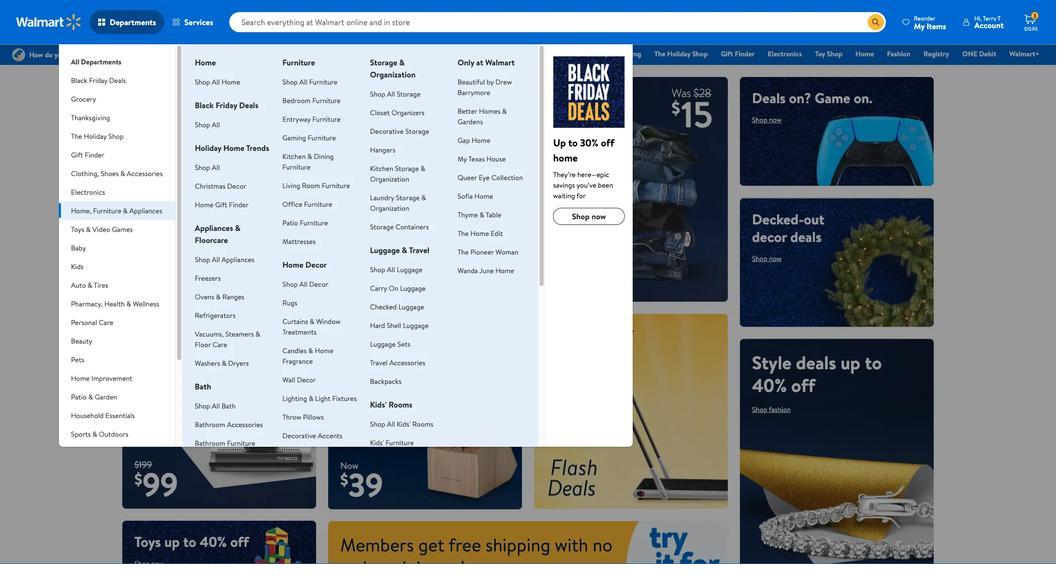 Task type: vqa. For each thing, say whether or not it's contained in the screenshot.
take
no



Task type: locate. For each thing, give the bounding box(es) containing it.
finder up clothing,
[[85, 150, 104, 160]]

1 vertical spatial thanksgiving
[[71, 113, 110, 122]]

storage down organizers
[[406, 126, 430, 136]]

1 horizontal spatial electronics
[[768, 49, 803, 59]]

personal care button
[[59, 313, 175, 332]]

black inside "link"
[[457, 49, 474, 59]]

the up clothing,
[[71, 131, 82, 141]]

electronics inside dropdown button
[[71, 187, 105, 197]]

appliances up games
[[129, 206, 162, 216]]

0 horizontal spatial friday
[[89, 75, 108, 85]]

up
[[554, 136, 566, 150], [547, 325, 564, 345]]

up for home
[[554, 136, 566, 150]]

thanksgiving
[[602, 49, 642, 59], [71, 113, 110, 122]]

accessories down gift finder dropdown button
[[127, 169, 163, 178]]

entryway
[[283, 114, 311, 124]]

$ down party on the bottom left of page
[[135, 468, 143, 491]]

now
[[770, 115, 782, 125], [592, 211, 606, 222], [770, 254, 782, 263], [366, 277, 378, 287], [152, 306, 164, 316], [358, 352, 370, 362]]

deals inside dropdown button
[[109, 75, 126, 85]]

organization for laundry
[[370, 203, 410, 213]]

lighting & light fixtures link
[[283, 394, 357, 404]]

1 horizontal spatial patio
[[283, 218, 298, 228]]

care inside vacuums, steamers & floor care
[[213, 340, 227, 350]]

1 vertical spatial savings
[[554, 180, 575, 190]]

the pioneer woman link
[[458, 247, 519, 257]]

save big!
[[341, 219, 465, 264]]

1 shop all link from the top
[[195, 120, 220, 129]]

finder inside dropdown button
[[85, 150, 104, 160]]

Walmart Site-Wide search field
[[230, 12, 887, 32]]

up inside home deals up to 30% off
[[135, 252, 154, 277]]

$ down the accents
[[341, 469, 349, 491]]

storage up shop all storage
[[370, 57, 398, 68]]

2 vertical spatial organization
[[370, 203, 410, 213]]

1 vertical spatial finder
[[85, 150, 104, 160]]

2 vertical spatial up
[[164, 532, 180, 552]]

3
[[1034, 11, 1037, 20]]

the inside the holiday shop dropdown button
[[71, 131, 82, 141]]

1 horizontal spatial bath
[[222, 401, 236, 411]]

1 vertical spatial organization
[[370, 174, 410, 184]]

up for sports
[[547, 325, 564, 345]]

search icon image
[[872, 18, 880, 26]]

all down home decor
[[300, 279, 308, 289]]

all down the "floorcare"
[[212, 255, 220, 264]]

1 horizontal spatial grocery
[[526, 49, 550, 59]]

black inside dropdown button
[[71, 75, 87, 85]]

been
[[599, 180, 614, 190]]

3 organization from the top
[[370, 203, 410, 213]]

1 vertical spatial 30%
[[180, 252, 213, 277]]

1 vertical spatial accessories
[[390, 358, 426, 368]]

gift finder left "electronics" link
[[721, 49, 755, 59]]

0 horizontal spatial travel
[[370, 358, 388, 368]]

holiday inside dropdown button
[[84, 131, 107, 141]]

1 vertical spatial holiday
[[84, 131, 107, 141]]

0 horizontal spatial 40%
[[200, 532, 227, 552]]

shop all down gifts, at the top left of page
[[195, 120, 220, 129]]

gift right the holiday shop link
[[721, 49, 734, 59]]

shop now for home deals are served
[[341, 352, 370, 362]]

home right games
[[135, 229, 182, 254]]

thanksgiving button
[[59, 108, 175, 127]]

1 vertical spatial bathroom
[[195, 439, 225, 448]]

0 horizontal spatial care
[[99, 318, 113, 327]]

kitchen down hangers link on the left of the page
[[370, 163, 394, 173]]

0 vertical spatial black friday deals
[[457, 49, 513, 59]]

0 vertical spatial friday
[[475, 49, 494, 59]]

to inside style deals up to 40% off
[[866, 350, 882, 375]]

& left garden
[[88, 392, 93, 402]]

0 vertical spatial kitchen
[[283, 151, 306, 161]]

0 vertical spatial gift
[[721, 49, 734, 59]]

toys for toys up to 40% off
[[135, 532, 161, 552]]

travel down containers
[[409, 245, 430, 256]]

0 vertical spatial decorative
[[370, 126, 404, 136]]

bath up shop all bath
[[195, 381, 211, 392]]

bathroom for bathroom accessories
[[195, 420, 225, 430]]

electronics left the toy
[[768, 49, 803, 59]]

all departments
[[71, 57, 122, 66]]

deals for home deals up to 30% off
[[186, 229, 227, 254]]

shop all home link
[[195, 77, 240, 87]]

1 horizontal spatial decorative
[[370, 126, 404, 136]]

& left light
[[309, 394, 314, 404]]

0 horizontal spatial kitchen
[[283, 151, 306, 161]]

1 horizontal spatial savings
[[554, 180, 575, 190]]

2 vertical spatial accessories
[[227, 420, 263, 430]]

only at walmart
[[458, 57, 515, 68]]

1 horizontal spatial essentials
[[558, 49, 588, 59]]

reorder my items
[[915, 14, 947, 31]]

& inside curtains & window treatments
[[310, 317, 315, 326]]

0 horizontal spatial black
[[71, 75, 87, 85]]

furniture up bedroom furniture link
[[309, 77, 338, 87]]

waiting
[[554, 191, 575, 200]]

1 bathroom from the top
[[195, 420, 225, 430]]

30% down the "floorcare"
[[180, 252, 213, 277]]

essentials down patio & garden dropdown button
[[105, 411, 135, 421]]

dryers
[[228, 358, 249, 368]]

at
[[477, 57, 484, 68]]

& left video
[[86, 224, 91, 234]]

2 vertical spatial holiday
[[195, 143, 222, 154]]

all inside all departments link
[[71, 57, 79, 66]]

bathroom down shop all bath 'link' in the bottom of the page
[[195, 420, 225, 430]]

auto & tires
[[71, 280, 108, 290]]

$199
[[135, 459, 152, 471]]

1 vertical spatial friday
[[89, 75, 108, 85]]

gift up clothing,
[[71, 150, 83, 160]]

order
[[341, 555, 383, 565]]

2 horizontal spatial holiday
[[668, 49, 691, 59]]

curtains & window treatments link
[[283, 317, 341, 337]]

1 organization from the top
[[370, 69, 416, 80]]

0 horizontal spatial decorative
[[283, 431, 316, 441]]

0 horizontal spatial electronics
[[71, 187, 105, 197]]

gift finder for gift finder link
[[721, 49, 755, 59]]

shoes
[[101, 169, 119, 178]]

decorative for decorative accents
[[283, 431, 316, 441]]

0 vertical spatial shop all
[[195, 120, 220, 129]]

all up bedroom
[[300, 77, 308, 87]]

black down 'all departments'
[[71, 75, 87, 85]]

toys for toys & video games
[[71, 224, 84, 234]]

washers & dryers link
[[195, 358, 249, 368]]

0 horizontal spatial gift
[[71, 150, 83, 160]]

clothing, shoes & accessories
[[71, 169, 163, 178]]

shop all
[[195, 120, 220, 129], [195, 162, 220, 172]]

Search search field
[[230, 12, 887, 32]]

& inside vacuums, steamers & floor care
[[256, 329, 260, 339]]

0 horizontal spatial $
[[135, 468, 143, 491]]

30% inside up to 30% off home they're here—epic savings you've been waiting for
[[581, 136, 599, 150]]

up for home deals up to 30% off
[[135, 252, 154, 277]]

kitchen inside kitchen & dining furniture
[[283, 151, 306, 161]]

decor down outdoors
[[99, 448, 118, 458]]

auto
[[71, 280, 86, 290]]

deals inside style deals up to 40% off
[[797, 350, 837, 375]]

decor up 'home gift finder'
[[227, 181, 246, 191]]

& down home gift finder link
[[235, 223, 241, 234]]

1 vertical spatial essentials
[[105, 411, 135, 421]]

reorder
[[915, 14, 936, 22]]

holiday for the holiday shop dropdown button on the left
[[84, 131, 107, 141]]

here—epic
[[578, 170, 610, 179]]

wanda june home
[[458, 266, 515, 276]]

closet organizers link
[[370, 108, 425, 117]]

& left dining
[[308, 151, 312, 161]]

up inside up to 30% off home they're here—epic savings you've been waiting for
[[554, 136, 566, 150]]

washers & dryers
[[195, 358, 249, 368]]

2 horizontal spatial finder
[[735, 49, 755, 59]]

2 vertical spatial kids'
[[370, 438, 384, 448]]

the for the pioneer woman link
[[458, 247, 469, 257]]

ovens
[[195, 292, 214, 302]]

all down gifts, at the top left of page
[[212, 120, 220, 129]]

decor
[[753, 227, 787, 247]]

organization inside laundry storage & organization
[[370, 203, 410, 213]]

0 horizontal spatial toys
[[71, 224, 84, 234]]

shop now for decked-out decor deals
[[753, 254, 782, 263]]

0 vertical spatial shop all link
[[195, 120, 220, 129]]

patio
[[283, 218, 298, 228], [71, 392, 87, 402]]

now for decked-out decor deals
[[770, 254, 782, 263]]

1 horizontal spatial friday
[[216, 100, 237, 111]]

served
[[438, 325, 479, 345]]

appliances down appliances & floorcare
[[222, 255, 255, 264]]

0 horizontal spatial patio
[[71, 392, 87, 402]]

0 vertical spatial holiday
[[668, 49, 691, 59]]

accessories inside clothing, shoes & accessories dropdown button
[[127, 169, 163, 178]]

& inside home, furniture & appliances dropdown button
[[123, 206, 128, 216]]

30% up here—epic
[[581, 136, 599, 150]]

& left tires
[[88, 280, 92, 290]]

2 shop all link from the top
[[195, 162, 220, 172]]

holiday home trends
[[195, 143, 269, 154]]

black down shop all home link
[[195, 100, 214, 111]]

registry link
[[920, 48, 954, 59]]

& inside better homes & gardens
[[503, 106, 507, 116]]

1 vertical spatial travel
[[370, 358, 388, 368]]

black friday deals for black friday deals "link"
[[457, 49, 513, 59]]

shop now for home deals up to 30% off
[[135, 306, 164, 316]]

electronics down clothing,
[[71, 187, 105, 197]]

1 vertical spatial black
[[71, 75, 87, 85]]

the left pioneer
[[458, 247, 469, 257]]

up up home
[[554, 136, 566, 150]]

wellness
[[133, 299, 159, 309]]

items
[[927, 20, 947, 31]]

friday down shop all home
[[216, 100, 237, 111]]

$ for 39
[[341, 469, 349, 491]]

living room furniture
[[283, 181, 350, 190]]

40% inside style deals up to 40% off
[[753, 373, 788, 398]]

furniture up the living
[[283, 162, 311, 172]]

1 vertical spatial up
[[547, 325, 564, 345]]

0 horizontal spatial bath
[[195, 381, 211, 392]]

1 horizontal spatial 40%
[[584, 325, 611, 345]]

organization for kitchen
[[370, 174, 410, 184]]

& up games
[[123, 206, 128, 216]]

deals up grocery dropdown button
[[109, 75, 126, 85]]

storage inside laundry storage & organization
[[396, 193, 420, 203]]

up inside up to 40% off sports gear
[[547, 325, 564, 345]]

accessories up bathroom furniture link
[[227, 420, 263, 430]]

1 vertical spatial 40%
[[753, 373, 788, 398]]

& left window
[[310, 317, 315, 326]]

decor inside seasonal decor & party supplies
[[99, 448, 118, 458]]

& right sports
[[93, 429, 97, 439]]

decor down home decor
[[309, 279, 328, 289]]

black friday deals inside "link"
[[457, 49, 513, 59]]

travel up backpacks
[[370, 358, 388, 368]]

window
[[316, 317, 341, 326]]

& inside candles & home fragrance
[[309, 346, 313, 356]]

0 horizontal spatial thanksgiving
[[71, 113, 110, 122]]

shop all kids' rooms
[[370, 419, 434, 429]]

decor for christmas decor
[[227, 181, 246, 191]]

home right june
[[496, 266, 515, 276]]

luggage & travel
[[370, 245, 430, 256]]

savings inside up to 30% off home they're here—epic savings you've been waiting for
[[554, 180, 575, 190]]

christmas decor
[[195, 181, 246, 191]]

0 vertical spatial electronics
[[768, 49, 803, 59]]

up left gear
[[547, 325, 564, 345]]

organization down laundry
[[370, 203, 410, 213]]

appliances inside appliances & floorcare
[[195, 223, 233, 234]]

shop now link for save big!
[[341, 274, 387, 290]]

my left the texas
[[458, 154, 467, 164]]

accents
[[318, 431, 343, 441]]

1 horizontal spatial my
[[915, 20, 925, 31]]

gap home link
[[458, 135, 491, 145]]

shop now
[[753, 115, 782, 125], [572, 211, 606, 222], [753, 254, 782, 263], [349, 277, 378, 287], [135, 306, 164, 316], [341, 352, 370, 362]]

organizers
[[392, 108, 425, 117]]

patio up household
[[71, 392, 87, 402]]

up inside style deals up to 40% off
[[841, 350, 861, 375]]

0 horizontal spatial the holiday shop
[[71, 131, 124, 141]]

accessories for travel accessories
[[390, 358, 426, 368]]

shop all link down gifts, at the top left of page
[[195, 120, 220, 129]]

the holiday shop button
[[59, 127, 175, 146]]

all for kids' rooms
[[387, 419, 395, 429]]

deals right gifts, at the top left of page
[[239, 100, 259, 111]]

2 organization from the top
[[370, 174, 410, 184]]

bathroom furniture link
[[195, 439, 255, 448]]

1 horizontal spatial gift
[[215, 200, 227, 210]]

1 shop all from the top
[[195, 120, 220, 129]]

seasonal decor & party supplies button
[[59, 444, 175, 473]]

sofia home
[[458, 191, 494, 201]]

& inside laundry storage & organization
[[422, 193, 426, 203]]

shop now link for home deals are served
[[341, 352, 370, 362]]

up
[[135, 252, 154, 277], [841, 350, 861, 375], [164, 532, 180, 552]]

up to 40% off sports gear
[[547, 325, 634, 363]]

all up gifts, at the top left of page
[[212, 77, 220, 87]]

patio inside dropdown button
[[71, 392, 87, 402]]

light
[[315, 394, 331, 404]]

& inside grocery & essentials link
[[552, 49, 557, 59]]

grocery inside dropdown button
[[71, 94, 96, 104]]

0 vertical spatial grocery
[[526, 49, 550, 59]]

essentials inside dropdown button
[[105, 411, 135, 421]]

all up "black friday deals" dropdown button
[[71, 57, 79, 66]]

& inside kitchen storage & organization
[[421, 163, 426, 173]]

gift finder inside gift finder link
[[721, 49, 755, 59]]

baby
[[71, 243, 86, 253]]

appliances up the "floorcare"
[[195, 223, 233, 234]]

the for the home edit link
[[458, 228, 469, 238]]

$ for 99
[[135, 468, 143, 491]]

throw pillows link
[[283, 412, 324, 422]]

sofia
[[458, 191, 473, 201]]

closet
[[370, 108, 390, 117]]

black friday deals inside dropdown button
[[71, 75, 126, 85]]

decor right wall
[[297, 375, 316, 385]]

1 horizontal spatial the holiday shop
[[655, 49, 708, 59]]

40%
[[584, 325, 611, 345], [753, 373, 788, 398], [200, 532, 227, 552]]

health
[[104, 299, 125, 309]]

1 vertical spatial shop all link
[[195, 162, 220, 172]]

the holiday shop inside dropdown button
[[71, 131, 124, 141]]

organization inside kitchen storage & organization
[[370, 174, 410, 184]]

electronics for "electronics" link
[[768, 49, 803, 59]]

& inside sports & outdoors dropdown button
[[93, 429, 97, 439]]

decorative up hangers link on the left of the page
[[370, 126, 404, 136]]

0 horizontal spatial black friday deals
[[71, 75, 126, 85]]

shop fashion
[[753, 405, 791, 415]]

1 horizontal spatial accessories
[[227, 420, 263, 430]]

now for save big!
[[366, 277, 378, 287]]

0 horizontal spatial my
[[458, 154, 467, 164]]

1 horizontal spatial 30%
[[581, 136, 599, 150]]

1 vertical spatial gift
[[71, 150, 83, 160]]

friday inside "link"
[[475, 49, 494, 59]]

big!
[[413, 219, 465, 264]]

deals inside home deals up to 30% off
[[186, 229, 227, 254]]

0 horizontal spatial up
[[135, 252, 154, 277]]

40% inside up to 40% off sports gear
[[584, 325, 611, 345]]

deals for style deals up to 40% off
[[797, 350, 837, 375]]

1 vertical spatial black friday deals
[[71, 75, 126, 85]]

walmart image
[[16, 14, 82, 30]]

all up kids' furniture link
[[387, 419, 395, 429]]

0 vertical spatial appliances
[[129, 206, 162, 216]]

home down pets
[[71, 374, 90, 383]]

gift finder inside gift finder dropdown button
[[71, 150, 104, 160]]

kids' up kids' furniture link
[[397, 419, 411, 429]]

finder left "electronics" link
[[735, 49, 755, 59]]

1 vertical spatial decorative
[[283, 431, 316, 441]]

to
[[569, 136, 578, 150], [159, 252, 176, 277], [568, 325, 581, 345], [866, 350, 882, 375], [183, 532, 196, 552]]

0 horizontal spatial 30%
[[180, 252, 213, 277]]

kids' down the shop all kids' rooms
[[370, 438, 384, 448]]

care down vacuums,
[[213, 340, 227, 350]]

up to 30% off home they're here—epic savings you've been waiting for
[[554, 136, 615, 200]]

pharmacy, health & wellness
[[71, 299, 159, 309]]

black left at
[[457, 49, 474, 59]]

grocery down "black friday deals" dropdown button
[[71, 94, 96, 104]]

grocery down walmart site-wide search box at top
[[526, 49, 550, 59]]

1 vertical spatial grocery
[[71, 94, 96, 104]]

& inside kitchen & dining furniture
[[308, 151, 312, 161]]

toys inside 'dropdown button'
[[71, 224, 84, 234]]

1 horizontal spatial kitchen
[[370, 163, 394, 173]]

2 horizontal spatial black friday deals
[[457, 49, 513, 59]]

1 vertical spatial care
[[213, 340, 227, 350]]

hard
[[370, 321, 385, 330]]

friday inside dropdown button
[[89, 75, 108, 85]]

all up closet organizers
[[387, 89, 395, 99]]

1 vertical spatial appliances
[[195, 223, 233, 234]]

luggage sets
[[370, 339, 411, 349]]

games
[[112, 224, 133, 234]]

1 horizontal spatial thanksgiving
[[602, 49, 642, 59]]

furniture down bedroom furniture link
[[313, 114, 341, 124]]

& inside patio & garden dropdown button
[[88, 392, 93, 402]]

are
[[416, 325, 435, 345]]

save
[[341, 219, 405, 264]]

finder for gift finder dropdown button
[[85, 150, 104, 160]]

1 vertical spatial shop all
[[195, 162, 220, 172]]

2 horizontal spatial accessories
[[390, 358, 426, 368]]

$ inside now $ 39
[[341, 469, 349, 491]]

laundry
[[370, 193, 395, 203]]

up for style deals up to 40% off
[[841, 350, 861, 375]]

furniture up the entryway furniture link
[[313, 95, 341, 105]]

toy shop
[[816, 49, 843, 59]]

1 horizontal spatial care
[[213, 340, 227, 350]]

thanksgiving inside dropdown button
[[71, 113, 110, 122]]

woman
[[496, 247, 519, 257]]

0 vertical spatial thanksgiving
[[602, 49, 642, 59]]

travel accessories link
[[370, 358, 426, 368]]

home down search icon
[[856, 49, 875, 59]]

the down thyme at the top left
[[458, 228, 469, 238]]

gift down the christmas decor
[[215, 200, 227, 210]]

0 vertical spatial the holiday shop
[[655, 49, 708, 59]]

decor for seasonal decor & party supplies
[[99, 448, 118, 458]]

my inside reorder my items
[[915, 20, 925, 31]]

patio down office
[[283, 218, 298, 228]]

& left party on the bottom left of page
[[120, 448, 124, 458]]

the inside the holiday shop link
[[655, 49, 666, 59]]

all for furniture
[[300, 77, 308, 87]]

kitchen inside kitchen storage & organization
[[370, 163, 394, 173]]

& right homes
[[503, 106, 507, 116]]

washers
[[195, 358, 220, 368]]

shop all kids' rooms link
[[370, 419, 434, 429]]

now for deals on? game on.
[[770, 115, 782, 125]]

1 vertical spatial departments
[[81, 57, 122, 66]]

1 vertical spatial kids'
[[397, 419, 411, 429]]

0 vertical spatial up
[[554, 136, 566, 150]]

0 vertical spatial finder
[[735, 49, 755, 59]]

friday down 'all departments'
[[89, 75, 108, 85]]

deals inside "link"
[[496, 49, 513, 59]]

0 vertical spatial black
[[457, 49, 474, 59]]

home inside dropdown button
[[71, 374, 90, 383]]

friday for "black friday deals" dropdown button
[[89, 75, 108, 85]]

0 horizontal spatial accessories
[[127, 169, 163, 178]]

2 bathroom from the top
[[195, 439, 225, 448]]

storage containers link
[[370, 222, 429, 232]]

grocery & essentials link
[[521, 48, 593, 59]]

$ inside $199 $ 99
[[135, 468, 143, 491]]

home link
[[852, 48, 879, 59]]

0 vertical spatial toys
[[71, 224, 84, 234]]

beautiful by drew barrymore link
[[458, 77, 512, 97]]

& right shoes
[[120, 169, 125, 178]]

0 horizontal spatial gift finder
[[71, 150, 104, 160]]

2 horizontal spatial friday
[[475, 49, 494, 59]]

2 vertical spatial gift
[[215, 200, 227, 210]]

gift inside dropdown button
[[71, 150, 83, 160]]

black friday deals button
[[59, 71, 175, 90]]

finder down the christmas decor
[[229, 200, 249, 210]]

the holiday shop for the holiday shop link
[[655, 49, 708, 59]]

shell
[[387, 321, 402, 330]]

electronics inside "electronics" link
[[768, 49, 803, 59]]

0 horizontal spatial finder
[[85, 150, 104, 160]]

walmart+
[[1010, 49, 1040, 59]]

& down search 'search box'
[[552, 49, 557, 59]]

decor up shop all decor
[[306, 259, 327, 271]]

1 vertical spatial toys
[[135, 532, 161, 552]]



Task type: describe. For each thing, give the bounding box(es) containing it.
shop now link for home deals up to 30% off
[[135, 306, 164, 316]]

home left 'trends'
[[224, 143, 245, 154]]

carry on luggage
[[370, 283, 426, 293]]

1 horizontal spatial finder
[[229, 200, 249, 210]]

& left table
[[480, 210, 485, 220]]

black friday deals link
[[452, 48, 517, 59]]

1 horizontal spatial black friday deals
[[195, 100, 259, 111]]

candles
[[283, 346, 307, 356]]

deals inside decked-out decor deals
[[791, 227, 822, 247]]

luggage down luggage & travel
[[397, 265, 423, 275]]

30% inside home deals up to 30% off
[[180, 252, 213, 277]]

1 horizontal spatial holiday
[[195, 143, 222, 154]]

storage down laundry storage & organization
[[370, 222, 394, 232]]

electronics for the electronics dropdown button
[[71, 187, 105, 197]]

home deals are served
[[341, 325, 479, 345]]

personal care
[[71, 318, 113, 327]]

home inside candles & home fragrance
[[315, 346, 334, 356]]

on
[[389, 283, 399, 293]]

luggage up shop all luggage
[[370, 245, 400, 256]]

off inside home deals up to 30% off
[[135, 274, 159, 299]]

patio for patio furniture
[[283, 218, 298, 228]]

furniture up dining
[[308, 133, 336, 143]]

sofia home link
[[458, 191, 494, 201]]

furniture inside kitchen & dining furniture
[[283, 162, 311, 172]]

fashion
[[888, 49, 911, 59]]

one
[[963, 49, 978, 59]]

rugs
[[283, 298, 298, 308]]

furniture down the shop all kids' rooms
[[386, 438, 414, 448]]

& inside pharmacy, health & wellness dropdown button
[[127, 299, 131, 309]]

gifts,
[[199, 88, 231, 108]]

christmas decor link
[[195, 181, 246, 191]]

black for black friday deals "link"
[[457, 49, 474, 59]]

pillows
[[303, 412, 324, 422]]

home, furniture & appliances
[[71, 206, 162, 216]]

floor
[[195, 340, 211, 350]]

freezers link
[[195, 273, 221, 283]]

living room furniture link
[[283, 181, 350, 190]]

home gift finder link
[[195, 200, 249, 210]]

thyme & table
[[458, 210, 502, 220]]

trends
[[246, 143, 269, 154]]

style deals up to 40% off
[[753, 350, 882, 398]]

all for appliances & floorcare
[[212, 255, 220, 264]]

gift for gift finder link
[[721, 49, 734, 59]]

thanksgiving for thanksgiving dropdown button
[[71, 113, 110, 122]]

home right gap
[[472, 135, 491, 145]]

the home edit link
[[458, 228, 503, 238]]

furniture up shop all furniture link
[[283, 57, 315, 68]]

the for the holiday shop dropdown button on the left
[[71, 131, 82, 141]]

edit
[[491, 228, 503, 238]]

kitchen for furniture
[[283, 151, 306, 161]]

queer
[[458, 173, 477, 182]]

members get free shipping with no order minimum!
[[341, 533, 613, 565]]

for
[[577, 191, 586, 200]]

gaming furniture link
[[283, 133, 336, 143]]

walmart+ link
[[1006, 48, 1045, 59]]

debit
[[980, 49, 997, 59]]

minimum!
[[388, 555, 466, 565]]

lighting & light fixtures
[[283, 394, 357, 404]]

& inside clothing, shoes & accessories dropdown button
[[120, 169, 125, 178]]

& inside appliances & floorcare
[[235, 223, 241, 234]]

out
[[804, 209, 825, 229]]

2 vertical spatial appliances
[[222, 255, 255, 264]]

off inside up to 30% off home they're here—epic savings you've been waiting for
[[601, 136, 615, 150]]

home up gifts, at the top left of page
[[222, 77, 240, 87]]

shop all storage
[[370, 89, 421, 99]]

2 vertical spatial friday
[[216, 100, 237, 111]]

shop all luggage
[[370, 265, 423, 275]]

decor for home decor
[[306, 259, 327, 271]]

0 vertical spatial travel
[[409, 245, 430, 256]]

shop inside toy shop "link"
[[828, 49, 843, 59]]

grocery for grocery & essentials
[[526, 49, 550, 59]]

furniture down office furniture "link"
[[300, 218, 328, 228]]

storage inside storage & organization
[[370, 57, 398, 68]]

thanksgiving link
[[597, 48, 646, 59]]

all departments link
[[59, 44, 175, 71]]

appliances inside dropdown button
[[129, 206, 162, 216]]

seasonal decor & party supplies
[[71, 448, 142, 468]]

0 vertical spatial bath
[[195, 381, 211, 392]]

texas
[[469, 154, 485, 164]]

& inside seasonal decor & party supplies
[[120, 448, 124, 458]]

shop now link for deals on? game on.
[[753, 115, 782, 125]]

bedroom furniture
[[283, 95, 341, 105]]

& left the dryers
[[222, 358, 227, 368]]

furniture down bathroom accessories link
[[227, 439, 255, 448]]

& inside storage & organization
[[400, 57, 405, 68]]

home gift finder
[[195, 200, 249, 210]]

treatments
[[283, 327, 317, 337]]

shop all home
[[195, 77, 240, 87]]

decor for wall decor
[[297, 375, 316, 385]]

1 horizontal spatial up
[[164, 532, 180, 552]]

& inside the auto & tires dropdown button
[[88, 280, 92, 290]]

bathroom for bathroom furniture
[[195, 439, 225, 448]]

home inside home deals up to 30% off
[[135, 229, 182, 254]]

account
[[975, 20, 1005, 31]]

now for home deals up to 30% off
[[152, 306, 164, 316]]

to inside home deals up to 30% off
[[159, 252, 176, 277]]

no
[[593, 533, 613, 558]]

shop now for save big!
[[349, 277, 378, 287]]

furniture inside dropdown button
[[93, 206, 121, 216]]

auto & tires button
[[59, 276, 175, 295]]

$10.93
[[1025, 25, 1038, 32]]

home left edit
[[471, 228, 489, 238]]

deals left on?
[[753, 88, 786, 108]]

luggage down the "hard"
[[370, 339, 396, 349]]

kitchen & dining furniture
[[283, 151, 334, 172]]

departments inside popup button
[[110, 17, 156, 28]]

0 vertical spatial rooms
[[389, 399, 413, 411]]

1 vertical spatial bath
[[222, 401, 236, 411]]

black for "black friday deals" dropdown button
[[71, 75, 87, 85]]

care inside "dropdown button"
[[99, 318, 113, 327]]

the holiday shop link
[[650, 48, 713, 59]]

shop inside shop now link
[[349, 277, 364, 287]]

kids' for kids' furniture
[[370, 438, 384, 448]]

gift finder for gift finder dropdown button
[[71, 150, 104, 160]]

1 horizontal spatial black
[[195, 100, 214, 111]]

decorative for decorative storage
[[370, 126, 404, 136]]

candles & home fragrance
[[283, 346, 334, 366]]

game
[[815, 88, 851, 108]]

storage containers
[[370, 222, 429, 232]]

on.
[[854, 88, 873, 108]]

furniture down living room furniture
[[304, 199, 332, 209]]

to inside up to 40% off sports gear
[[568, 325, 581, 345]]

house
[[487, 154, 506, 164]]

mattresses
[[283, 237, 316, 246]]

household
[[71, 411, 104, 421]]

shop all luggage link
[[370, 265, 423, 275]]

luggage right 'shell'
[[403, 321, 429, 330]]

99
[[143, 462, 178, 507]]

wall decor
[[283, 375, 316, 385]]

departments button
[[90, 10, 164, 34]]

1 vertical spatial my
[[458, 154, 467, 164]]

to inside up to 30% off home they're here—epic savings you've been waiting for
[[569, 136, 578, 150]]

gift finder button
[[59, 146, 175, 164]]

shop now link for decked-out decor deals
[[753, 254, 782, 263]]

2 vertical spatial 40%
[[200, 532, 227, 552]]

home up shop all home
[[195, 57, 216, 68]]

storage inside kitchen storage & organization
[[395, 163, 419, 173]]

off inside style deals up to 40% off
[[792, 373, 816, 398]]

the for the holiday shop link
[[655, 49, 666, 59]]

now for home deals are served
[[358, 352, 370, 362]]

home down christmas
[[195, 200, 214, 210]]

kids' for kids' rooms
[[370, 399, 387, 411]]

now dollar 39 null group
[[328, 460, 383, 510]]

shop inside the holiday shop dropdown button
[[108, 131, 124, 141]]

refrigerators link
[[195, 311, 236, 320]]

one debit
[[963, 49, 997, 59]]

home left 'shell'
[[341, 325, 378, 345]]

shop now for deals on? game on.
[[753, 115, 782, 125]]

only
[[458, 57, 475, 68]]

home up shop all decor
[[283, 259, 304, 271]]

accessories for bathroom accessories
[[227, 420, 263, 430]]

kitchen for storage & organization
[[370, 163, 394, 173]]

& right ovens
[[216, 292, 221, 302]]

all for luggage & travel
[[387, 265, 395, 275]]

containers
[[396, 222, 429, 232]]

grocery for grocery
[[71, 94, 96, 104]]

toys up to 40% off
[[135, 532, 249, 552]]

kitchen & dining furniture link
[[283, 151, 334, 172]]

gift for gift finder dropdown button
[[71, 150, 83, 160]]

terry
[[984, 14, 997, 22]]

home, furniture & appliances image
[[554, 56, 625, 128]]

black friday deals for "black friday deals" dropdown button
[[71, 75, 126, 85]]

2 shop all from the top
[[195, 162, 220, 172]]

was dollar $199, now dollar 99 group
[[122, 459, 178, 509]]

luggage up hard shell luggage 'link'
[[399, 302, 425, 312]]

patio furniture link
[[283, 218, 328, 228]]

sports
[[71, 429, 91, 439]]

all for storage & organization
[[387, 89, 395, 99]]

seasonal
[[71, 448, 97, 458]]

wanda june home link
[[458, 266, 515, 276]]

decorative accents
[[283, 431, 343, 441]]

patio for patio & garden
[[71, 392, 87, 402]]

queer eye collection
[[458, 173, 523, 182]]

better homes & gardens
[[458, 106, 507, 126]]

savings inside high tech gifts, huge savings
[[135, 106, 179, 125]]

steamers
[[226, 329, 254, 339]]

home down eye
[[475, 191, 494, 201]]

shop all appliances link
[[195, 255, 255, 264]]

1 vertical spatial rooms
[[413, 419, 434, 429]]

video
[[92, 224, 110, 234]]

all for home decor
[[300, 279, 308, 289]]

holiday for the holiday shop link
[[668, 49, 691, 59]]

clothing,
[[71, 169, 99, 178]]

& inside toys & video games 'dropdown button'
[[86, 224, 91, 234]]

storage up organizers
[[397, 89, 421, 99]]

furniture right room
[[322, 181, 350, 190]]

bathroom furniture
[[195, 439, 255, 448]]

t
[[998, 14, 1001, 22]]

deals for home deals are served
[[381, 325, 412, 345]]

home improvement button
[[59, 369, 175, 388]]

the holiday shop for the holiday shop dropdown button on the left
[[71, 131, 124, 141]]

friday for black friday deals "link"
[[475, 49, 494, 59]]

grocery button
[[59, 90, 175, 108]]

all for bath
[[212, 401, 220, 411]]

all for holiday home trends
[[212, 162, 220, 172]]

luggage right on at the bottom left of the page
[[400, 283, 426, 293]]

& up shop all luggage 'link'
[[402, 245, 408, 256]]

mattresses link
[[283, 237, 316, 246]]

shop inside the holiday shop link
[[693, 49, 708, 59]]

finder for gift finder link
[[735, 49, 755, 59]]

off inside up to 40% off sports gear
[[615, 325, 634, 345]]

thanksgiving for thanksgiving link
[[602, 49, 642, 59]]

shop all decor
[[283, 279, 328, 289]]

fixtures
[[332, 394, 357, 404]]

christmas
[[195, 181, 226, 191]]



